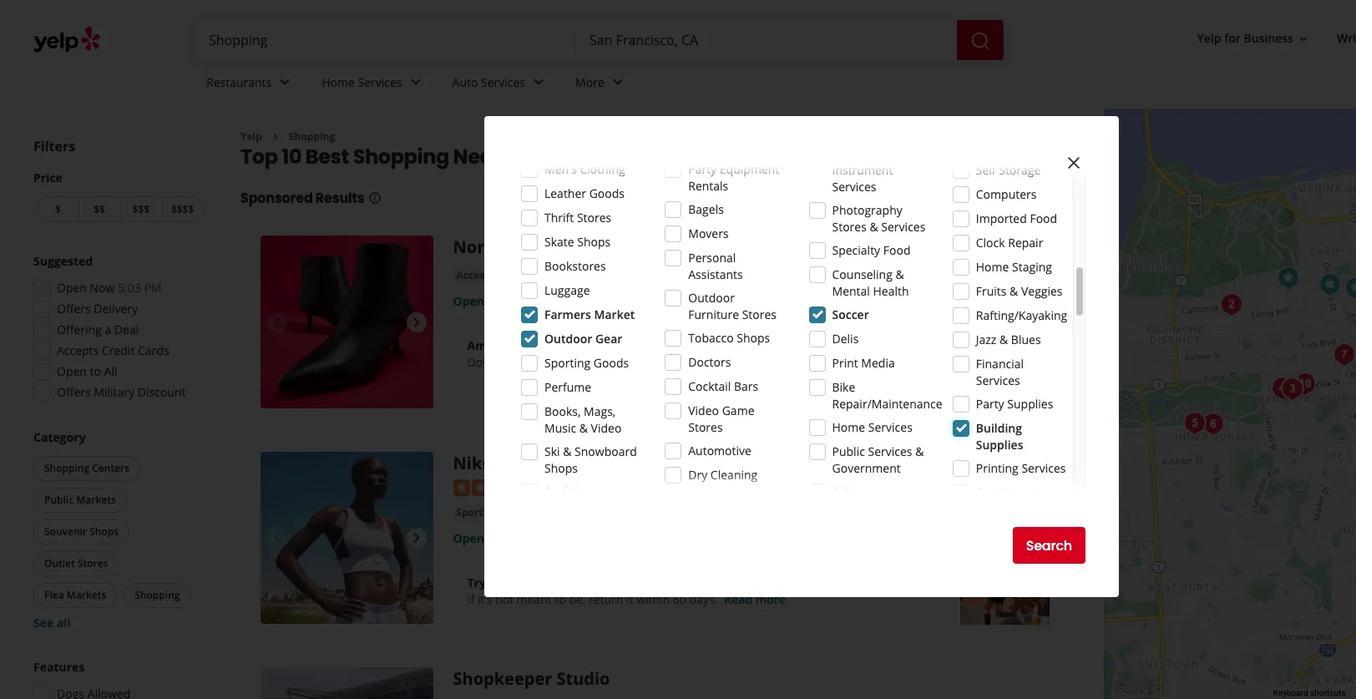 Task type: vqa. For each thing, say whether or not it's contained in the screenshot.
the $143.73
no



Task type: describe. For each thing, give the bounding box(es) containing it.
home services link
[[308, 60, 439, 109]]

self
[[976, 162, 996, 178]]

0 horizontal spatial 16 info v2 image
[[368, 192, 381, 205]]

foggy notion image
[[1216, 288, 1249, 322]]

24 chevron down v2 image for more
[[608, 72, 628, 92]]

60
[[673, 592, 687, 608]]

sunglasses
[[528, 269, 582, 283]]

clothing
[[580, 161, 625, 177]]

business categories element
[[193, 60, 1357, 109]]

gifts
[[521, 338, 548, 354]]

1 vertical spatial home
[[976, 259, 1010, 275]]

skate shops
[[545, 234, 611, 250]]

food for imported food
[[1030, 211, 1058, 226]]

restaurants
[[206, 74, 272, 90]]

print media
[[832, 355, 895, 371]]

gear inside search dialog
[[596, 331, 623, 347]]

open down sporting goods button
[[453, 531, 485, 547]]

surf schools
[[976, 485, 1044, 500]]

read inside try our new gear irl if it's not meant to be, return it within 60 days. read more
[[725, 592, 753, 608]]

stores for thrift stores
[[577, 210, 612, 226]]

& inside ski & snowboard shops
[[563, 444, 572, 459]]

video game stores
[[689, 403, 755, 435]]

search dialog
[[0, 0, 1357, 699]]

open to all
[[57, 363, 117, 379]]

surf for surf shop
[[545, 484, 567, 500]]

party for party equipment rentals
[[689, 161, 717, 177]]

sporting goods inside button
[[457, 506, 532, 520]]

sakura image
[[1179, 407, 1212, 440]]

nordstrom rack - daly city image
[[261, 236, 433, 408]]

map region
[[946, 75, 1357, 699]]

outdoor furniture stores
[[689, 290, 777, 322]]

public services & government
[[832, 444, 924, 476]]

sporting inside button
[[457, 506, 499, 520]]

counseling & mental health
[[832, 266, 909, 299]]

user actions element
[[1184, 23, 1357, 57]]

souvenir shops
[[44, 525, 119, 539]]

print
[[832, 355, 859, 371]]

jazz & blues
[[976, 332, 1041, 348]]

more
[[576, 74, 605, 90]]

video inside books, mags, music & video
[[591, 420, 622, 436]]

open for to
[[57, 363, 87, 379]]

supplies for building supplies
[[976, 437, 1024, 453]]

adidas
[[528, 355, 563, 370]]

leather
[[545, 185, 586, 201]]

outlet
[[44, 556, 75, 571]]

offers for offers delivery
[[57, 301, 91, 317]]

previous image
[[267, 312, 287, 332]]

shopping right flea markets
[[135, 588, 180, 602]]

shops inside ski & snowboard shops
[[545, 460, 578, 476]]

game
[[722, 403, 755, 419]]

storage
[[999, 162, 1041, 178]]

yelp for business button
[[1191, 24, 1317, 54]]

yelp for yelp for business
[[1198, 30, 1222, 46]]

$50
[[590, 338, 610, 354]]

pm for open until 9:00 pm
[[541, 294, 559, 309]]

best
[[306, 143, 349, 171]]

party for party supplies
[[976, 396, 1005, 412]]

supplies for party supplies
[[1008, 396, 1054, 412]]

shoe
[[595, 269, 620, 283]]

& right fruits
[[1010, 283, 1019, 299]]

ski
[[545, 444, 560, 459]]

offers military discount
[[57, 384, 186, 400]]

shopkeeper studio link
[[453, 668, 610, 690]]

to inside try our new gear irl if it's not meant to be, return it within 60 days. read more
[[555, 592, 566, 608]]

services inside photography stores & services
[[882, 219, 926, 235]]

nike san francisco image
[[261, 452, 433, 624]]

love on haight image
[[1289, 368, 1323, 401]]

search
[[1026, 536, 1073, 555]]

price
[[33, 170, 63, 185]]

kate
[[590, 355, 615, 370]]

under
[[551, 338, 587, 354]]

open now 5:03 pm
[[57, 280, 162, 296]]

open for now
[[57, 280, 87, 296]]

our
[[489, 575, 512, 591]]

financial
[[976, 356, 1024, 372]]

cleaning
[[711, 467, 758, 483]]

price group
[[33, 170, 207, 226]]

yelp link
[[241, 129, 262, 144]]

markets for flea markets
[[67, 588, 106, 602]]

open until 9:00 pm
[[453, 294, 559, 309]]

search button
[[1013, 527, 1086, 564]]

pm for open now 5:03 pm
[[144, 280, 162, 296]]

city
[[645, 236, 678, 258]]

offering
[[57, 322, 102, 338]]

francisco,
[[548, 143, 651, 171]]

accessories link
[[453, 268, 518, 284]]

services inside financial services
[[976, 373, 1021, 388]]

market
[[594, 307, 635, 322]]

10
[[282, 143, 302, 171]]

shoe stores
[[595, 269, 654, 283]]

schools
[[1002, 485, 1044, 500]]

luggage
[[545, 282, 590, 298]]

features
[[33, 659, 85, 675]]

return
[[589, 592, 624, 608]]

spade
[[618, 355, 652, 370]]

thrift stores
[[545, 210, 612, 226]]

accessories
[[457, 269, 514, 283]]

surf shop
[[545, 484, 598, 500]]

accepts
[[57, 343, 99, 358]]

more inside try our new gear irl if it's not meant to be, return it within 60 days. read more
[[756, 592, 786, 608]]

offers delivery
[[57, 301, 138, 317]]

previous image
[[267, 528, 287, 548]]

0 vertical spatial goods
[[590, 185, 625, 201]]

media
[[862, 355, 895, 371]]

group containing category
[[30, 429, 207, 632]]

more inside amazing gifts under $50 dolce vita, adidas and kate spade new york. read more
[[748, 355, 778, 370]]

government
[[832, 460, 901, 476]]

keyboard
[[1274, 688, 1309, 698]]

offers for offers military discount
[[57, 384, 91, 400]]

stores for photography stores & services
[[832, 219, 867, 235]]

home inside 'home services' link
[[322, 74, 355, 90]]

24 chevron down v2 image for auto services
[[529, 72, 549, 92]]

movers
[[689, 226, 729, 241]]

bookstores
[[545, 258, 606, 274]]

shopkeeper
[[453, 668, 552, 690]]

not
[[495, 592, 514, 608]]

rare device image
[[1329, 338, 1357, 372]]

$ button
[[37, 196, 78, 222]]

see all button
[[33, 615, 71, 631]]

specialty food
[[832, 242, 911, 258]]

try our new gear irl if it's not meant to be, return it within 60 days. read more
[[467, 575, 786, 608]]

auto services
[[452, 74, 526, 90]]

new inside amazing gifts under $50 dolce vita, adidas and kate spade new york. read more
[[655, 355, 679, 370]]

stores inside video game stores
[[689, 419, 723, 435]]

books, mags, music & video
[[545, 404, 622, 436]]

bars
[[734, 378, 759, 394]]

financial services
[[976, 356, 1024, 388]]

next image for nike
[[406, 528, 426, 548]]

keyboard shortcuts button
[[1274, 688, 1346, 699]]

$$$$ button
[[161, 196, 204, 222]]

skate
[[545, 234, 574, 250]]

discount
[[138, 384, 186, 400]]

music
[[545, 420, 577, 436]]

auto services link
[[439, 60, 562, 109]]

self storage
[[976, 162, 1041, 178]]

$$$ button
[[120, 196, 161, 222]]

men's
[[545, 161, 577, 177]]



Task type: locate. For each thing, give the bounding box(es) containing it.
shops right souvenir
[[89, 525, 119, 539]]

supplies down building
[[976, 437, 1024, 453]]

read inside amazing gifts under $50 dolce vita, adidas and kate spade new york. read more
[[717, 355, 745, 370]]

16 chevron right v2 image
[[269, 130, 282, 144]]

outdoor up furniture
[[689, 290, 735, 306]]

None search field
[[195, 20, 1008, 60]]

1 horizontal spatial sporting
[[545, 355, 591, 371]]

shopping right 16 chevron right v2 image
[[289, 129, 335, 144]]

furniture
[[689, 307, 739, 322]]

sporting goods link
[[453, 505, 536, 522]]

all
[[57, 615, 71, 631]]

1 horizontal spatial yelp
[[1198, 30, 1222, 46]]

pm right 5:03
[[144, 280, 162, 296]]

home right 24 chevron down v2 image
[[322, 74, 355, 90]]

1 horizontal spatial new
[[655, 355, 679, 370]]

daly
[[604, 236, 641, 258]]

flea markets
[[44, 588, 106, 602]]

flea
[[44, 588, 64, 602]]

shopping right best
[[353, 143, 449, 171]]

supplies up building
[[1008, 396, 1054, 412]]

& up health
[[896, 266, 905, 282]]

2 horizontal spatial home
[[976, 259, 1010, 275]]

1 vertical spatial slideshow element
[[261, 452, 433, 624]]

outdoor for outdoor gear
[[545, 331, 593, 347]]

features group
[[28, 659, 207, 699]]

dry cleaning
[[689, 467, 758, 483]]

0 vertical spatial markets
[[76, 493, 116, 507]]

0 horizontal spatial sporting goods
[[457, 506, 532, 520]]

0 vertical spatial 16 info v2 image
[[1057, 153, 1071, 166]]

outdoor inside outdoor furniture stores
[[689, 290, 735, 306]]

1 vertical spatial gear
[[544, 575, 572, 591]]

slideshow element for nike
[[261, 452, 433, 624]]

1 vertical spatial outdoor
[[545, 331, 593, 347]]

veggies
[[1022, 283, 1063, 299]]

1 vertical spatial yelp
[[241, 129, 262, 144]]

1 horizontal spatial video
[[689, 403, 719, 419]]

bike repair/maintenance
[[832, 379, 943, 412]]

goods
[[590, 185, 625, 201], [594, 355, 629, 371], [501, 506, 532, 520]]

new inside try our new gear irl if it's not meant to be, return it within 60 days. read more
[[515, 575, 541, 591]]

0 horizontal spatial party
[[689, 161, 717, 177]]

sporting goods inside search dialog
[[545, 355, 629, 371]]

24 chevron down v2 image right auto services
[[529, 72, 549, 92]]

16 info v2 image right 'results'
[[368, 192, 381, 205]]

sporting inside search dialog
[[545, 355, 591, 371]]

0 vertical spatial more
[[748, 355, 778, 370]]

blues
[[1012, 332, 1041, 348]]

san francisco mercantile image
[[1267, 372, 1300, 405]]

sponsored
[[241, 189, 313, 208]]

thrift
[[545, 210, 574, 226]]

read right the days. on the right
[[725, 592, 753, 608]]

yelp for business
[[1198, 30, 1294, 46]]

public inside public services & government
[[832, 444, 865, 459]]

shopkeeper studio image
[[261, 668, 433, 699]]

public up government at the bottom of the page
[[832, 444, 865, 459]]

yelp
[[1198, 30, 1222, 46], [241, 129, 262, 144]]

0 vertical spatial food
[[1030, 211, 1058, 226]]

0 horizontal spatial video
[[591, 420, 622, 436]]

she her image
[[1340, 272, 1357, 305]]

services inside public services & government
[[868, 444, 913, 459]]

1 vertical spatial offers
[[57, 384, 91, 400]]

& down 'repair/maintenance'
[[916, 444, 924, 459]]

shops for tobacco shops
[[737, 330, 770, 346]]

it's
[[478, 592, 492, 608]]

repair/maintenance
[[832, 396, 943, 412]]

new left york. at the right of page
[[655, 355, 679, 370]]

1 vertical spatial next image
[[406, 528, 426, 548]]

soccer
[[832, 307, 869, 322]]

shops for souvenir shops
[[89, 525, 119, 539]]

stores inside outdoor furniture stores
[[742, 307, 777, 322]]

food for specialty food
[[884, 242, 911, 258]]

1 horizontal spatial 16 info v2 image
[[1057, 153, 1071, 166]]

0 horizontal spatial surf
[[545, 484, 567, 500]]

1 vertical spatial 16 info v2 image
[[368, 192, 381, 205]]

party
[[689, 161, 717, 177], [976, 396, 1005, 412]]

home services inside search dialog
[[832, 419, 913, 435]]

more right the days. on the right
[[756, 592, 786, 608]]

filters
[[33, 137, 75, 155]]

1 vertical spatial video
[[591, 420, 622, 436]]

1 vertical spatial to
[[555, 592, 566, 608]]

clock repair
[[976, 235, 1044, 251]]

sporting goods down '3 star rating' image
[[457, 506, 532, 520]]

3 24 chevron down v2 image from the left
[[608, 72, 628, 92]]

24 chevron down v2 image right more
[[608, 72, 628, 92]]

souvenir shops button
[[33, 520, 129, 545]]

& right jazz on the top of the page
[[1000, 332, 1009, 348]]

next image
[[406, 312, 426, 332], [406, 528, 426, 548]]

home
[[322, 74, 355, 90], [976, 259, 1010, 275], [832, 419, 866, 435]]

0 vertical spatial to
[[90, 363, 101, 379]]

results
[[316, 189, 365, 208]]

2 horizontal spatial 24 chevron down v2 image
[[608, 72, 628, 92]]

military
[[94, 384, 135, 400]]

gear up be,
[[544, 575, 572, 591]]

open down the accepts at left
[[57, 363, 87, 379]]

0 vertical spatial group
[[28, 253, 207, 406]]

1 horizontal spatial home
[[832, 419, 866, 435]]

party inside party equipment rentals
[[689, 161, 717, 177]]

1 horizontal spatial party
[[976, 396, 1005, 412]]

2 next image from the top
[[406, 528, 426, 548]]

shopkeeper studio
[[453, 668, 610, 690]]

goods down $50
[[594, 355, 629, 371]]

2 offers from the top
[[57, 384, 91, 400]]

fruits
[[976, 283, 1007, 299]]

stores right outlet
[[78, 556, 108, 571]]

1 vertical spatial sporting
[[457, 506, 499, 520]]

0 vertical spatial sporting goods
[[545, 355, 629, 371]]

group containing suggested
[[28, 253, 207, 406]]

stores right 'shoe'
[[622, 269, 654, 283]]

1 vertical spatial food
[[884, 242, 911, 258]]

dry
[[689, 467, 708, 483]]

1 vertical spatial supplies
[[976, 437, 1024, 453]]

0 vertical spatial next image
[[406, 312, 426, 332]]

0 vertical spatial san
[[505, 143, 544, 171]]

2 slideshow element from the top
[[261, 452, 433, 624]]

24 chevron down v2 image left auto
[[406, 72, 426, 92]]

nordstrom
[[453, 236, 545, 258]]

9:00
[[515, 294, 538, 309]]

automotive
[[689, 443, 752, 459]]

nordstrom rack - daly city link
[[453, 236, 678, 258]]

centers
[[92, 461, 130, 475]]

& inside books, mags, music & video
[[580, 420, 588, 436]]

offers
[[57, 301, 91, 317], [57, 384, 91, 400]]

san left men's
[[505, 143, 544, 171]]

1 horizontal spatial to
[[555, 592, 566, 608]]

public inside public markets button
[[44, 493, 74, 507]]

surf left (252
[[545, 484, 567, 500]]

1 horizontal spatial food
[[1030, 211, 1058, 226]]

goods down '3 star rating' image
[[501, 506, 532, 520]]

shops down outdoor furniture stores
[[737, 330, 770, 346]]

2 24 chevron down v2 image from the left
[[529, 72, 549, 92]]

offers up offering
[[57, 301, 91, 317]]

surf down printing
[[976, 485, 999, 500]]

stores inside photography stores & services
[[832, 219, 867, 235]]

$$
[[94, 202, 105, 216]]

shops for skate shops
[[577, 234, 611, 250]]

1 vertical spatial group
[[30, 429, 207, 632]]

1 vertical spatial more
[[756, 592, 786, 608]]

shops down thrift stores
[[577, 234, 611, 250]]

accepts credit cards
[[57, 343, 169, 358]]

home services inside 'home services' link
[[322, 74, 402, 90]]

0 horizontal spatial yelp
[[241, 129, 262, 144]]

0 horizontal spatial pm
[[144, 280, 162, 296]]

0 horizontal spatial home
[[322, 74, 355, 90]]

0 horizontal spatial to
[[90, 363, 101, 379]]

close image
[[1064, 153, 1084, 173]]

shopping button
[[124, 583, 191, 608]]

keyboard shortcuts
[[1274, 688, 1346, 698]]

open for until
[[453, 294, 485, 309]]

0 horizontal spatial sporting
[[457, 506, 499, 520]]

surf for surf schools
[[976, 485, 999, 500]]

0 vertical spatial home
[[322, 74, 355, 90]]

services inside musical instrument services
[[832, 179, 877, 195]]

24 chevron down v2 image inside more link
[[608, 72, 628, 92]]

shortcuts
[[1311, 688, 1346, 698]]

stores for outlet stores
[[78, 556, 108, 571]]

search image
[[971, 31, 991, 51]]

stores up automotive
[[689, 419, 723, 435]]

shopping centers
[[44, 461, 130, 475]]

san
[[505, 143, 544, 171], [496, 452, 527, 474]]

& inside public services & government
[[916, 444, 924, 459]]

markets down shopping centers button
[[76, 493, 116, 507]]

computers
[[976, 186, 1037, 202]]

0 vertical spatial gear
[[596, 331, 623, 347]]

1 vertical spatial public
[[44, 493, 74, 507]]

mags,
[[584, 404, 616, 419]]

0 horizontal spatial home services
[[322, 74, 402, 90]]

bagels
[[689, 201, 724, 217]]

1 24 chevron down v2 image from the left
[[406, 72, 426, 92]]

1 next image from the top
[[406, 312, 426, 332]]

0 vertical spatial new
[[655, 355, 679, 370]]

nike san francisco
[[453, 452, 610, 474]]

open down suggested
[[57, 280, 87, 296]]

1 horizontal spatial public
[[832, 444, 865, 459]]

reviews)
[[596, 479, 641, 495]]

rafting/kayaking
[[976, 307, 1068, 323]]

0 vertical spatial video
[[689, 403, 719, 419]]

yelp left 16 chevron right v2 image
[[241, 129, 262, 144]]

0 vertical spatial outdoor
[[689, 290, 735, 306]]

party equipment rentals
[[689, 161, 780, 194]]

0 horizontal spatial gear
[[544, 575, 572, 591]]

24 chevron down v2 image inside auto services link
[[529, 72, 549, 92]]

to left be,
[[555, 592, 566, 608]]

& right ski
[[563, 444, 572, 459]]

0 vertical spatial slideshow element
[[261, 236, 433, 408]]

0 vertical spatial party
[[689, 161, 717, 177]]

tobacco shops
[[689, 330, 770, 346]]

amazing gifts under $50 dolce vita, adidas and kate spade new york. read more
[[467, 338, 778, 370]]

shopping centers button
[[33, 456, 140, 481]]

-
[[594, 236, 599, 258]]

& inside counseling & mental health
[[896, 266, 905, 282]]

& down photography
[[870, 219, 879, 235]]

my favorite image
[[1197, 408, 1231, 441]]

home down bike
[[832, 419, 866, 435]]

1 vertical spatial san
[[496, 452, 527, 474]]

markets right flea
[[67, 588, 106, 602]]

more link
[[562, 60, 641, 109]]

0 vertical spatial home services
[[322, 74, 402, 90]]

0 vertical spatial read
[[717, 355, 745, 370]]

1 horizontal spatial pm
[[541, 294, 559, 309]]

yelp left for
[[1198, 30, 1222, 46]]

outdoor down farmers
[[545, 331, 593, 347]]

outdoor for outdoor furniture stores
[[689, 290, 735, 306]]

sporting goods button
[[453, 505, 536, 522]]

1 horizontal spatial home services
[[832, 419, 913, 435]]

0 vertical spatial supplies
[[1008, 396, 1054, 412]]

0 horizontal spatial outdoor
[[545, 331, 593, 347]]

ski & snowboard shops
[[545, 444, 637, 476]]

sporting
[[545, 355, 591, 371], [457, 506, 499, 520]]

group
[[28, 253, 207, 406], [30, 429, 207, 632]]

1 vertical spatial goods
[[594, 355, 629, 371]]

new up the meant
[[515, 575, 541, 591]]

0 horizontal spatial 24 chevron down v2 image
[[406, 72, 426, 92]]

stores down leather goods
[[577, 210, 612, 226]]

stores up tobacco shops
[[742, 307, 777, 322]]

24 chevron down v2 image for home services
[[406, 72, 426, 92]]

to
[[90, 363, 101, 379], [555, 592, 566, 608]]

assistants
[[689, 266, 743, 282]]

google image
[[1108, 678, 1163, 699]]

2 vertical spatial home
[[832, 419, 866, 435]]

if
[[467, 592, 475, 608]]

sporting down under
[[545, 355, 591, 371]]

slideshow element
[[261, 236, 433, 408], [261, 452, 433, 624]]

0 vertical spatial yelp
[[1198, 30, 1222, 46]]

nest maternity image
[[1314, 268, 1348, 302]]

24 chevron down v2 image inside 'home services' link
[[406, 72, 426, 92]]

shops up 3.0 on the bottom left of the page
[[545, 460, 578, 476]]

public up souvenir
[[44, 493, 74, 507]]

1 horizontal spatial gear
[[596, 331, 623, 347]]

& inside photography stores & services
[[870, 219, 879, 235]]

food down photography stores & services
[[884, 242, 911, 258]]

home services down 'repair/maintenance'
[[832, 419, 913, 435]]

home services up shopping link
[[322, 74, 402, 90]]

home services
[[322, 74, 402, 90], [832, 419, 913, 435]]

read down tobacco shops
[[717, 355, 745, 370]]

0 vertical spatial sporting
[[545, 355, 591, 371]]

1 horizontal spatial sporting goods
[[545, 355, 629, 371]]

souvenir
[[44, 525, 87, 539]]

public for public markets
[[44, 493, 74, 507]]

0 vertical spatial public
[[832, 444, 865, 459]]

0 horizontal spatial new
[[515, 575, 541, 591]]

24 chevron down v2 image
[[275, 72, 295, 92]]

building
[[976, 420, 1023, 436]]

francisco
[[531, 452, 610, 474]]

1 vertical spatial read
[[725, 592, 753, 608]]

san up '3 star rating' image
[[496, 452, 527, 474]]

read
[[717, 355, 745, 370], [725, 592, 753, 608]]

0 horizontal spatial public
[[44, 493, 74, 507]]

1 vertical spatial party
[[976, 396, 1005, 412]]

2 vertical spatial goods
[[501, 506, 532, 520]]

goods inside sporting goods button
[[501, 506, 532, 520]]

0 vertical spatial offers
[[57, 301, 91, 317]]

button down image
[[1273, 261, 1306, 295]]

16 info v2 image right storage
[[1057, 153, 1071, 166]]

new
[[655, 355, 679, 370], [515, 575, 541, 591]]

party up building
[[976, 396, 1005, 412]]

1 horizontal spatial 24 chevron down v2 image
[[529, 72, 549, 92]]

slideshow element for nordstrom
[[261, 236, 433, 408]]

flea markets button
[[33, 583, 117, 608]]

16 info v2 image
[[1057, 153, 1071, 166], [368, 192, 381, 205]]

sporting goods down $50
[[545, 355, 629, 371]]

cocktail bars
[[689, 378, 759, 394]]

shops inside button
[[89, 525, 119, 539]]

1 horizontal spatial outdoor
[[689, 290, 735, 306]]

yelp for yelp link
[[241, 129, 262, 144]]

1 horizontal spatial surf
[[976, 485, 999, 500]]

1 vertical spatial home services
[[832, 419, 913, 435]]

next image for nordstrom
[[406, 312, 426, 332]]

shops
[[577, 234, 611, 250], [737, 330, 770, 346], [545, 460, 578, 476], [89, 525, 119, 539]]

bike
[[832, 379, 856, 395]]

the love of ganesha image
[[1277, 373, 1310, 406]]

3 star rating image
[[453, 480, 543, 497]]

1 offers from the top
[[57, 301, 91, 317]]

all
[[104, 363, 117, 379]]

pm right 9:00
[[541, 294, 559, 309]]

sporting goods
[[545, 355, 629, 371], [457, 506, 532, 520]]

nike san francisco link
[[453, 452, 610, 474]]

0 horizontal spatial food
[[884, 242, 911, 258]]

health
[[873, 283, 909, 299]]

within
[[637, 592, 670, 608]]

party up rentals
[[689, 161, 717, 177]]

to left all
[[90, 363, 101, 379]]

1 vertical spatial markets
[[67, 588, 106, 602]]

1 vertical spatial sporting goods
[[457, 506, 532, 520]]

offering a deal
[[57, 322, 139, 338]]

sporting down '3 star rating' image
[[457, 506, 499, 520]]

16 chevron down v2 image
[[1297, 32, 1311, 46]]

stores up specialty
[[832, 219, 867, 235]]

shopping down category
[[44, 461, 90, 475]]

stores for shoe stores
[[622, 269, 654, 283]]

studio
[[557, 668, 610, 690]]

1 vertical spatial new
[[515, 575, 541, 591]]

be,
[[569, 592, 586, 608]]

services
[[358, 74, 402, 90], [481, 74, 526, 90], [832, 179, 877, 195], [882, 219, 926, 235], [976, 373, 1021, 388], [869, 419, 913, 435], [868, 444, 913, 459], [1022, 460, 1066, 476]]

yelp inside "yelp for business" button
[[1198, 30, 1222, 46]]

shoe stores link
[[592, 268, 657, 284]]

more up bars at the right bottom of the page
[[748, 355, 778, 370]]

public for public services & government
[[832, 444, 865, 459]]

offers down open to all
[[57, 384, 91, 400]]

home up fruits
[[976, 259, 1010, 275]]

1 slideshow element from the top
[[261, 236, 433, 408]]

york.
[[682, 355, 710, 370]]

& right music
[[580, 420, 588, 436]]

24 chevron down v2 image
[[406, 72, 426, 92], [529, 72, 549, 92], [608, 72, 628, 92]]

goods down clothing
[[590, 185, 625, 201]]

open down accessories button
[[453, 294, 485, 309]]

gear inside try our new gear irl if it's not meant to be, return it within 60 days. read more
[[544, 575, 572, 591]]

food up repair
[[1030, 211, 1058, 226]]

video down cocktail
[[689, 403, 719, 419]]

gear up the "kate"
[[596, 331, 623, 347]]

video inside video game stores
[[689, 403, 719, 419]]

video down mags,
[[591, 420, 622, 436]]

markets for public markets
[[76, 493, 116, 507]]



